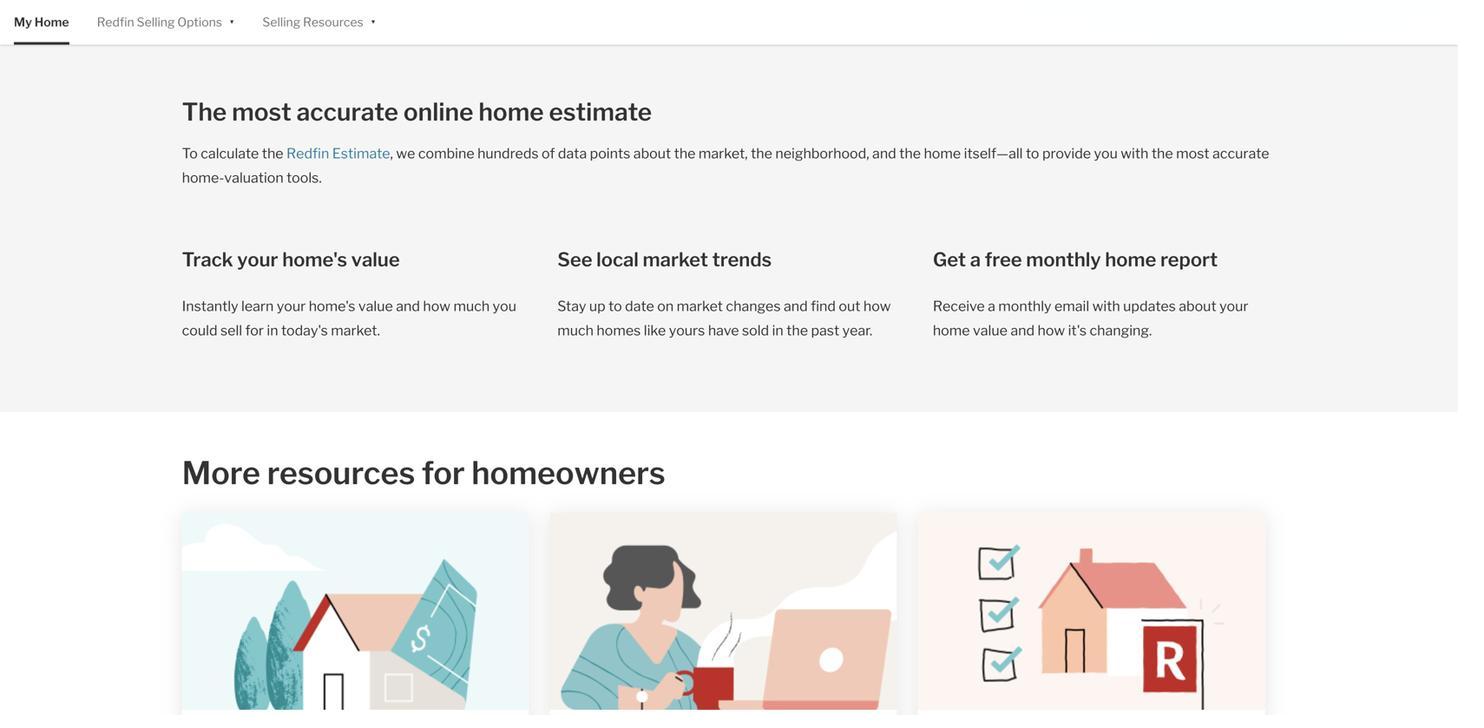 Task type: describe. For each thing, give the bounding box(es) containing it.
options
[[177, 15, 222, 30]]

see local market trends
[[558, 248, 772, 271]]

selling resources link
[[263, 0, 364, 44]]

it's
[[1068, 322, 1087, 339]]

home equity image
[[182, 513, 529, 710]]

about inside receive a monthly email with updates about your home value and how it's changing.
[[1179, 298, 1217, 315]]

trends
[[712, 248, 772, 271]]

▾ inside redfin selling options ▾
[[229, 13, 235, 28]]

real estate laptop image
[[550, 513, 897, 710]]

you inside instantly learn your home's value and how much you could sell for in today's market.
[[493, 298, 517, 315]]

sell
[[220, 322, 242, 339]]

redfin selling options link
[[97, 0, 222, 44]]

home up updates
[[1105, 248, 1157, 271]]

market,
[[699, 145, 748, 162]]

much inside stay up to date on market changes and find out how much homes like yours have sold in the past year.
[[558, 322, 594, 339]]

0 vertical spatial market
[[643, 248, 708, 271]]

0 vertical spatial value
[[351, 248, 400, 271]]

0 vertical spatial monthly
[[1026, 248, 1101, 271]]

the
[[182, 97, 227, 127]]

itself—all
[[964, 145, 1023, 162]]

value inside receive a monthly email with updates about your home value and how it's changing.
[[973, 322, 1008, 339]]

,
[[390, 145, 393, 162]]

receive a monthly email with updates about your home value and how it's changing.
[[933, 298, 1249, 339]]

to
[[182, 145, 198, 162]]

to calculate the redfin estimate
[[182, 145, 390, 162]]

the inside stay up to date on market changes and find out how much homes like yours have sold in the past year.
[[787, 322, 808, 339]]

report
[[1161, 248, 1218, 271]]

we
[[396, 145, 415, 162]]

0 horizontal spatial most
[[232, 97, 292, 127]]

date
[[625, 298, 654, 315]]

out
[[839, 298, 861, 315]]

online
[[404, 97, 474, 127]]

to inside stay up to date on market changes and find out how much homes like yours have sold in the past year.
[[609, 298, 622, 315]]

your up learn
[[237, 248, 278, 271]]

in inside instantly learn your home's value and how much you could sell for in today's market.
[[267, 322, 278, 339]]

homeowners
[[472, 454, 666, 492]]

your inside receive a monthly email with updates about your home value and how it's changing.
[[1220, 298, 1249, 315]]

today's
[[281, 322, 328, 339]]

your inside instantly learn your home's value and how much you could sell for in today's market.
[[277, 298, 306, 315]]

my home link
[[14, 0, 69, 44]]

valuation
[[224, 169, 284, 186]]

you inside , we combine hundreds of data points about the market, the neighborhood, and the home itself—all to provide you with the most accurate home-valuation tools.
[[1094, 145, 1118, 162]]

how inside instantly learn your home's value and how much you could sell for in today's market.
[[423, 298, 451, 315]]

stay
[[558, 298, 586, 315]]

and inside receive a monthly email with updates about your home value and how it's changing.
[[1011, 322, 1035, 339]]

tools.
[[287, 169, 322, 186]]

how inside stay up to date on market changes and find out how much homes like yours have sold in the past year.
[[864, 298, 891, 315]]

selling resources ▾
[[263, 13, 376, 30]]

my home
[[14, 15, 69, 30]]

the most accurate online home estimate
[[182, 97, 652, 127]]

past
[[811, 322, 840, 339]]

market inside stay up to date on market changes and find out how much homes like yours have sold in the past year.
[[677, 298, 723, 315]]

house checklist image
[[918, 513, 1266, 710]]

, we combine hundreds of data points about the market, the neighborhood, and the home itself—all to provide you with the most accurate home-valuation tools.
[[182, 145, 1270, 186]]

much inside instantly learn your home's value and how much you could sell for in today's market.
[[454, 298, 490, 315]]

monthly inside receive a monthly email with updates about your home value and how it's changing.
[[999, 298, 1052, 315]]

get a free monthly home report
[[933, 248, 1218, 271]]

home up hundreds
[[479, 97, 544, 127]]

calculate
[[201, 145, 259, 162]]

track
[[182, 248, 233, 271]]

hundreds
[[478, 145, 539, 162]]

▾ inside selling resources ▾
[[371, 13, 376, 28]]

email
[[1055, 298, 1090, 315]]

with inside receive a monthly email with updates about your home value and how it's changing.
[[1093, 298, 1121, 315]]

receive
[[933, 298, 985, 315]]

1 horizontal spatial redfin
[[287, 145, 329, 162]]

most inside , we combine hundreds of data points about the market, the neighborhood, and the home itself—all to provide you with the most accurate home-valuation tools.
[[1177, 145, 1210, 162]]

have
[[708, 322, 739, 339]]

see
[[558, 248, 593, 271]]

learn
[[241, 298, 274, 315]]

and inside stay up to date on market changes and find out how much homes like yours have sold in the past year.
[[784, 298, 808, 315]]

updates
[[1124, 298, 1176, 315]]

selling inside selling resources ▾
[[263, 15, 301, 30]]

up
[[589, 298, 606, 315]]

estimate
[[549, 97, 652, 127]]

1 horizontal spatial for
[[422, 454, 465, 492]]

more resources for homeowners
[[182, 454, 666, 492]]



Task type: locate. For each thing, give the bounding box(es) containing it.
0 horizontal spatial in
[[267, 322, 278, 339]]

0 horizontal spatial redfin
[[97, 15, 134, 30]]

0 vertical spatial to
[[1026, 145, 1040, 162]]

a inside receive a monthly email with updates about your home value and how it's changing.
[[988, 298, 996, 315]]

monthly
[[1026, 248, 1101, 271], [999, 298, 1052, 315]]

about right points on the left top of the page
[[634, 145, 671, 162]]

combine
[[418, 145, 475, 162]]

0 vertical spatial about
[[634, 145, 671, 162]]

home's inside instantly learn your home's value and how much you could sell for in today's market.
[[309, 298, 355, 315]]

home left itself—all
[[924, 145, 961, 162]]

1 vertical spatial a
[[988, 298, 996, 315]]

0 horizontal spatial to
[[609, 298, 622, 315]]

in inside stay up to date on market changes and find out how much homes like yours have sold in the past year.
[[772, 322, 784, 339]]

0 horizontal spatial much
[[454, 298, 490, 315]]

a
[[970, 248, 981, 271], [988, 298, 996, 315]]

find
[[811, 298, 836, 315]]

home
[[35, 15, 69, 30]]

0 vertical spatial a
[[970, 248, 981, 271]]

selling left options
[[137, 15, 175, 30]]

resources
[[267, 454, 415, 492]]

1 vertical spatial with
[[1093, 298, 1121, 315]]

instantly learn your home's value and how much you could sell for in today's market.
[[182, 298, 517, 339]]

with
[[1121, 145, 1149, 162], [1093, 298, 1121, 315]]

to inside , we combine hundreds of data points about the market, the neighborhood, and the home itself—all to provide you with the most accurate home-valuation tools.
[[1026, 145, 1040, 162]]

selling left resources
[[263, 15, 301, 30]]

home-
[[182, 169, 224, 186]]

much
[[454, 298, 490, 315], [558, 322, 594, 339]]

1 vertical spatial value
[[358, 298, 393, 315]]

my
[[14, 15, 32, 30]]

home inside receive a monthly email with updates about your home value and how it's changing.
[[933, 322, 970, 339]]

get
[[933, 248, 966, 271]]

1 ▾ from the left
[[229, 13, 235, 28]]

2 in from the left
[[772, 322, 784, 339]]

hero banner image
[[738, 0, 1459, 41]]

0 vertical spatial for
[[245, 322, 264, 339]]

value inside instantly learn your home's value and how much you could sell for in today's market.
[[358, 298, 393, 315]]

homes
[[597, 322, 641, 339]]

how inside receive a monthly email with updates about your home value and how it's changing.
[[1038, 322, 1065, 339]]

resources
[[303, 15, 364, 30]]

1 vertical spatial to
[[609, 298, 622, 315]]

in
[[267, 322, 278, 339], [772, 322, 784, 339]]

value down receive
[[973, 322, 1008, 339]]

home inside , we combine hundreds of data points about the market, the neighborhood, and the home itself—all to provide you with the most accurate home-valuation tools.
[[924, 145, 961, 162]]

redfin up tools.
[[287, 145, 329, 162]]

selling
[[137, 15, 175, 30], [263, 15, 301, 30]]

monthly up email
[[1026, 248, 1101, 271]]

selling inside redfin selling options ▾
[[137, 15, 175, 30]]

and inside instantly learn your home's value and how much you could sell for in today's market.
[[396, 298, 420, 315]]

you left stay
[[493, 298, 517, 315]]

0 vertical spatial most
[[232, 97, 292, 127]]

redfin estimate link
[[287, 145, 390, 162]]

redfin right home
[[97, 15, 134, 30]]

1 vertical spatial accurate
[[1213, 145, 1270, 162]]

1 vertical spatial much
[[558, 322, 594, 339]]

a right get
[[970, 248, 981, 271]]

about down report
[[1179, 298, 1217, 315]]

0 horizontal spatial about
[[634, 145, 671, 162]]

a right receive
[[988, 298, 996, 315]]

more
[[182, 454, 261, 492]]

changes
[[726, 298, 781, 315]]

your
[[237, 248, 278, 271], [277, 298, 306, 315], [1220, 298, 1249, 315]]

with right provide
[[1121, 145, 1149, 162]]

0 horizontal spatial selling
[[137, 15, 175, 30]]

about
[[634, 145, 671, 162], [1179, 298, 1217, 315]]

0 horizontal spatial ▾
[[229, 13, 235, 28]]

1 horizontal spatial with
[[1121, 145, 1149, 162]]

0 vertical spatial home's
[[282, 248, 347, 271]]

1 horizontal spatial you
[[1094, 145, 1118, 162]]

home
[[479, 97, 544, 127], [924, 145, 961, 162], [1105, 248, 1157, 271], [933, 322, 970, 339]]

of
[[542, 145, 555, 162]]

2 selling from the left
[[263, 15, 301, 30]]

2 vertical spatial value
[[973, 322, 1008, 339]]

1 horizontal spatial ▾
[[371, 13, 376, 28]]

data
[[558, 145, 587, 162]]

yours
[[669, 322, 705, 339]]

value up market.
[[358, 298, 393, 315]]

▾ right resources
[[371, 13, 376, 28]]

your up today's
[[277, 298, 306, 315]]

home's
[[282, 248, 347, 271], [309, 298, 355, 315]]

in right sold
[[772, 322, 784, 339]]

instantly
[[182, 298, 238, 315]]

most
[[232, 97, 292, 127], [1177, 145, 1210, 162]]

0 horizontal spatial for
[[245, 322, 264, 339]]

provide
[[1043, 145, 1091, 162]]

accurate
[[297, 97, 399, 127], [1213, 145, 1270, 162]]

▾ right options
[[229, 13, 235, 28]]

0 horizontal spatial a
[[970, 248, 981, 271]]

like
[[644, 322, 666, 339]]

local
[[597, 248, 639, 271]]

1 vertical spatial market
[[677, 298, 723, 315]]

1 in from the left
[[267, 322, 278, 339]]

1 vertical spatial for
[[422, 454, 465, 492]]

year.
[[843, 322, 873, 339]]

1 vertical spatial most
[[1177, 145, 1210, 162]]

1 vertical spatial home's
[[309, 298, 355, 315]]

0 vertical spatial accurate
[[297, 97, 399, 127]]

1 vertical spatial monthly
[[999, 298, 1052, 315]]

changing.
[[1090, 322, 1152, 339]]

and
[[873, 145, 897, 162], [396, 298, 420, 315], [784, 298, 808, 315], [1011, 322, 1035, 339]]

home's up instantly learn your home's value and how much you could sell for in today's market.
[[282, 248, 347, 271]]

on
[[657, 298, 674, 315]]

market up yours
[[677, 298, 723, 315]]

market up 'on'
[[643, 248, 708, 271]]

1 horizontal spatial to
[[1026, 145, 1040, 162]]

0 vertical spatial much
[[454, 298, 490, 315]]

1 horizontal spatial accurate
[[1213, 145, 1270, 162]]

with inside , we combine hundreds of data points about the market, the neighborhood, and the home itself—all to provide you with the most accurate home-valuation tools.
[[1121, 145, 1149, 162]]

1 horizontal spatial how
[[864, 298, 891, 315]]

1 horizontal spatial much
[[558, 322, 594, 339]]

and inside , we combine hundreds of data points about the market, the neighborhood, and the home itself—all to provide you with the most accurate home-valuation tools.
[[873, 145, 897, 162]]

you right provide
[[1094, 145, 1118, 162]]

sold
[[742, 322, 769, 339]]

1 horizontal spatial a
[[988, 298, 996, 315]]

1 vertical spatial about
[[1179, 298, 1217, 315]]

1 horizontal spatial in
[[772, 322, 784, 339]]

for
[[245, 322, 264, 339], [422, 454, 465, 492]]

the
[[262, 145, 284, 162], [674, 145, 696, 162], [751, 145, 773, 162], [900, 145, 921, 162], [1152, 145, 1174, 162], [787, 322, 808, 339]]

free
[[985, 248, 1022, 271]]

could
[[182, 322, 218, 339]]

0 horizontal spatial you
[[493, 298, 517, 315]]

your right updates
[[1220, 298, 1249, 315]]

stay up to date on market changes and find out how much homes like yours have sold in the past year.
[[558, 298, 891, 339]]

0 horizontal spatial how
[[423, 298, 451, 315]]

neighborhood,
[[776, 145, 870, 162]]

about inside , we combine hundreds of data points about the market, the neighborhood, and the home itself—all to provide you with the most accurate home-valuation tools.
[[634, 145, 671, 162]]

points
[[590, 145, 631, 162]]

to left provide
[[1026, 145, 1040, 162]]

track your home's value
[[182, 248, 400, 271]]

0 vertical spatial you
[[1094, 145, 1118, 162]]

0 vertical spatial with
[[1121, 145, 1149, 162]]

monthly left email
[[999, 298, 1052, 315]]

market.
[[331, 322, 380, 339]]

0 horizontal spatial accurate
[[297, 97, 399, 127]]

market
[[643, 248, 708, 271], [677, 298, 723, 315]]

to right up
[[609, 298, 622, 315]]

2 ▾ from the left
[[371, 13, 376, 28]]

1 vertical spatial redfin
[[287, 145, 329, 162]]

estimate
[[332, 145, 390, 162]]

you
[[1094, 145, 1118, 162], [493, 298, 517, 315]]

with up changing. on the right
[[1093, 298, 1121, 315]]

▾
[[229, 13, 235, 28], [371, 13, 376, 28]]

0 vertical spatial redfin
[[97, 15, 134, 30]]

for inside instantly learn your home's value and how much you could sell for in today's market.
[[245, 322, 264, 339]]

home down receive
[[933, 322, 970, 339]]

to
[[1026, 145, 1040, 162], [609, 298, 622, 315]]

a for get
[[970, 248, 981, 271]]

redfin
[[97, 15, 134, 30], [287, 145, 329, 162]]

1 horizontal spatial about
[[1179, 298, 1217, 315]]

1 horizontal spatial most
[[1177, 145, 1210, 162]]

how
[[423, 298, 451, 315], [864, 298, 891, 315], [1038, 322, 1065, 339]]

value
[[351, 248, 400, 271], [358, 298, 393, 315], [973, 322, 1008, 339]]

in down learn
[[267, 322, 278, 339]]

1 horizontal spatial selling
[[263, 15, 301, 30]]

home's up market.
[[309, 298, 355, 315]]

a for receive
[[988, 298, 996, 315]]

accurate inside , we combine hundreds of data points about the market, the neighborhood, and the home itself—all to provide you with the most accurate home-valuation tools.
[[1213, 145, 1270, 162]]

redfin inside redfin selling options ▾
[[97, 15, 134, 30]]

2 horizontal spatial how
[[1038, 322, 1065, 339]]

1 vertical spatial you
[[493, 298, 517, 315]]

redfin selling options ▾
[[97, 13, 235, 30]]

value up instantly learn your home's value and how much you could sell for in today's market.
[[351, 248, 400, 271]]

1 selling from the left
[[137, 15, 175, 30]]

0 horizontal spatial with
[[1093, 298, 1121, 315]]



Task type: vqa. For each thing, say whether or not it's contained in the screenshot.
'Places'
no



